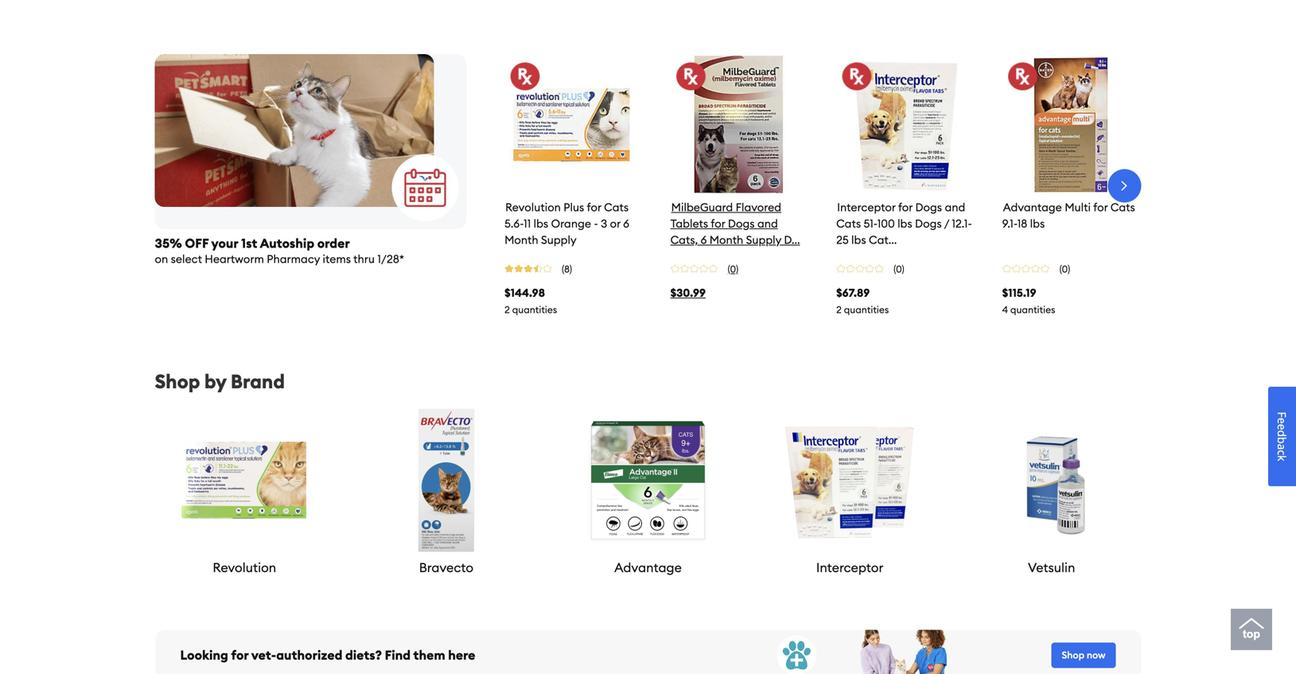 Task type: describe. For each thing, give the bounding box(es) containing it.
0.0 out of 5 stars selected element for $67.89
[[837, 264, 885, 273]]

interceptor for interceptor
[[817, 560, 884, 576]]

lbs inside revolution plus for cats 5.6-11 lbs orange - 3 or 6 month supply
[[534, 217, 549, 231]]

interceptor for dogs and cats 51-100 lbs dogs / 12.1- 25 lbs cat...
[[837, 200, 973, 247]]

bravecto link
[[375, 409, 518, 578]]

tablets
[[671, 217, 709, 231]]

9.1-
[[1003, 217, 1018, 231]]

3 (0) from the left
[[1060, 263, 1071, 275]]

interceptor for dogs and cats 51-100 lbs dogs / 12.1- 25 lbs cat... link
[[837, 199, 973, 248]]

plus
[[564, 200, 585, 215]]

2 placeholder image from the left
[[671, 56, 808, 193]]

shop for shop now
[[1062, 649, 1085, 661]]

cats for revolution plus for cats 5.6-11 lbs orange - 3 or 6 month supply
[[604, 200, 629, 215]]

on
[[155, 252, 168, 266]]

off
[[185, 235, 209, 252]]

placeholder image for advantage
[[1003, 56, 1140, 193]]

$67.89
[[837, 286, 870, 300]]

11
[[524, 217, 531, 231]]

interceptor for interceptor for dogs and cats 51-100 lbs dogs / 12.1- 25 lbs cat...
[[838, 200, 896, 215]]

milbeguard flavored tablets for dogs and cats, 6 month supply d... link
[[671, 199, 801, 248]]

advantage multi for cats 9.1-18 lbs link
[[1003, 199, 1136, 232]]

heartworm
[[205, 252, 264, 266]]

b
[[1275, 437, 1290, 444]]

prescription medicine image for 6
[[676, 61, 707, 92]]

1st
[[241, 235, 257, 252]]

by
[[204, 369, 226, 394]]

lbs right "25" at the right top of the page
[[852, 233, 867, 247]]

vetsulin
[[1029, 560, 1076, 576]]

shop now button
[[1052, 643, 1117, 668]]

revolution link
[[173, 409, 316, 578]]

cats inside the interceptor for dogs and cats 51-100 lbs dogs / 12.1- 25 lbs cat...
[[837, 217, 861, 231]]

2 for $144.98
[[505, 304, 510, 316]]

6 inside milbeguard flavored tablets for dogs and cats, 6 month supply d...
[[701, 233, 707, 247]]

shop by brand
[[155, 369, 285, 394]]

cats for advantage multi for cats 9.1-18 lbs
[[1111, 200, 1136, 215]]

milbeguard
[[672, 200, 733, 215]]

interceptor link
[[779, 409, 922, 578]]

cat...
[[869, 233, 897, 247]]

4
[[1003, 304, 1009, 316]]

f
[[1275, 412, 1290, 418]]

3
[[601, 217, 608, 231]]

1/28*
[[378, 252, 404, 266]]

shop now
[[1062, 649, 1106, 661]]

revolution for revolution
[[213, 560, 276, 576]]

advantage link
[[577, 409, 720, 578]]

a calendar icon and a cat inside an open petsmart box image
[[155, 54, 467, 229]]

vetsulin link
[[981, 409, 1124, 578]]

brand
[[231, 369, 285, 394]]

51-
[[864, 217, 878, 231]]

k
[[1275, 456, 1290, 461]]

here
[[448, 647, 476, 664]]

35%
[[155, 235, 182, 252]]

bravecto image
[[375, 409, 518, 552]]

top
[[1244, 628, 1261, 640]]

18
[[1018, 217, 1028, 231]]

f e e d b a c k
[[1275, 412, 1290, 461]]

authorized
[[276, 647, 343, 664]]

and inside the interceptor for dogs and cats 51-100 lbs dogs / 12.1- 25 lbs cat...
[[945, 200, 966, 215]]

6 inside revolution plus for cats 5.6-11 lbs orange - 3 or 6 month supply
[[624, 217, 630, 231]]

2 quantities for $67.89
[[837, 304, 889, 316]]

autoship
[[260, 235, 315, 252]]

$30.99
[[671, 286, 706, 300]]

3 prescription medicine image from the left
[[1008, 61, 1039, 92]]

supply inside milbeguard flavored tablets for dogs and cats, 6 month supply d...
[[746, 233, 782, 247]]

0.0 out of 5 stars selected element for $115.19
[[1003, 264, 1051, 273]]

or
[[610, 217, 621, 231]]

d...
[[784, 233, 800, 247]]

orange
[[551, 217, 591, 231]]

$144.98
[[505, 286, 545, 300]]



Task type: vqa. For each thing, say whether or not it's contained in the screenshot.


Task type: locate. For each thing, give the bounding box(es) containing it.
now
[[1087, 649, 1106, 661]]

(0) down the advantage multi for cats 9.1-18 lbs
[[1060, 263, 1071, 275]]

flavored
[[736, 200, 782, 215]]

vet-
[[251, 647, 276, 664]]

month inside revolution plus for cats 5.6-11 lbs orange - 3 or 6 month supply
[[505, 233, 539, 247]]

0 horizontal spatial (0)
[[728, 263, 739, 275]]

month down "11" at the left top of the page
[[505, 233, 539, 247]]

supply down orange
[[541, 233, 577, 247]]

1 horizontal spatial 0.0 out of 5 stars selected element
[[837, 264, 885, 273]]

lbs right 100
[[898, 217, 913, 231]]

1 horizontal spatial 2
[[837, 304, 842, 316]]

2 month from the left
[[710, 233, 744, 247]]

1 horizontal spatial month
[[710, 233, 744, 247]]

6 right or
[[624, 217, 630, 231]]

them
[[413, 647, 446, 664]]

2 2 from the left
[[837, 304, 842, 316]]

a
[[1275, 444, 1290, 450]]

quantities down $144.98 at the top left of page
[[512, 304, 557, 316]]

35% off your 1st autoship order on select heartworm pharmacy items thru 1/28*
[[155, 235, 404, 266]]

placeholder image
[[505, 56, 642, 193], [671, 56, 808, 193], [837, 56, 974, 193], [1003, 56, 1140, 193]]

2 quantities from the left
[[844, 304, 889, 316]]

1 (0) from the left
[[728, 263, 739, 275]]

0 horizontal spatial and
[[758, 217, 778, 231]]

0 horizontal spatial 2
[[505, 304, 510, 316]]

cats,
[[671, 233, 698, 247]]

quantities down $115.19
[[1011, 304, 1056, 316]]

3 placeholder image from the left
[[837, 56, 974, 193]]

1 horizontal spatial and
[[945, 200, 966, 215]]

0.0 out of 5 stars selected element up $67.89
[[837, 264, 885, 273]]

(0) down cat...
[[894, 263, 905, 275]]

e up 'd'
[[1275, 418, 1290, 424]]

multi
[[1065, 200, 1091, 215]]

1 placeholder image from the left
[[505, 56, 642, 193]]

advantage for advantage multi for cats 9.1-18 lbs
[[1004, 200, 1063, 215]]

for inside milbeguard flavored tablets for dogs and cats, 6 month supply d...
[[711, 217, 726, 231]]

1 vertical spatial advantage
[[615, 560, 682, 576]]

lbs
[[534, 217, 549, 231], [898, 217, 913, 231], [1031, 217, 1045, 231], [852, 233, 867, 247]]

chevron right image
[[1117, 178, 1133, 194]]

quantities
[[512, 304, 557, 316], [844, 304, 889, 316], [1011, 304, 1056, 316]]

1 horizontal spatial advantage
[[1004, 200, 1063, 215]]

diets?
[[345, 647, 382, 664]]

(0) for month
[[728, 263, 739, 275]]

1 vertical spatial shop
[[1062, 649, 1085, 661]]

and up '12.1-' on the top
[[945, 200, 966, 215]]

0 horizontal spatial prescription medicine image
[[510, 61, 541, 92]]

0 horizontal spatial cats
[[604, 200, 629, 215]]

quantities for $115.19
[[1011, 304, 1056, 316]]

(0) down milbeguard flavored tablets for dogs and cats, 6 month supply d... at the top of the page
[[728, 263, 739, 275]]

0 horizontal spatial 6
[[624, 217, 630, 231]]

4 placeholder image from the left
[[1003, 56, 1140, 193]]

0 vertical spatial shop
[[155, 369, 200, 394]]

2 quantities down $144.98 at the top left of page
[[505, 304, 557, 316]]

month down milbeguard
[[710, 233, 744, 247]]

quantities for $67.89
[[844, 304, 889, 316]]

looking
[[180, 647, 228, 664]]

interceptor
[[838, 200, 896, 215], [817, 560, 884, 576]]

3 0.0 out of 5 stars selected element from the left
[[1003, 264, 1051, 273]]

cats down chevron right image
[[1111, 200, 1136, 215]]

advantage image
[[577, 409, 720, 552]]

2 (0) from the left
[[894, 263, 905, 275]]

dogs inside milbeguard flavored tablets for dogs and cats, 6 month supply d...
[[728, 217, 755, 231]]

0 horizontal spatial revolution
[[213, 560, 276, 576]]

shop left by
[[155, 369, 200, 394]]

0 horizontal spatial advantage
[[615, 560, 682, 576]]

2 down $144.98 at the top left of page
[[505, 304, 510, 316]]

cats inside the advantage multi for cats 9.1-18 lbs
[[1111, 200, 1136, 215]]

1 horizontal spatial 6
[[701, 233, 707, 247]]

1 vertical spatial interceptor
[[817, 560, 884, 576]]

lbs right "11" at the left top of the page
[[534, 217, 549, 231]]

/
[[945, 217, 950, 231]]

(0)
[[728, 263, 739, 275], [894, 263, 905, 275], [1060, 263, 1071, 275]]

1 horizontal spatial shop
[[1062, 649, 1085, 661]]

dogs
[[916, 200, 943, 215], [728, 217, 755, 231], [916, 217, 942, 231]]

2 supply from the left
[[746, 233, 782, 247]]

cats up "25" at the right top of the page
[[837, 217, 861, 231]]

5.6-
[[505, 217, 524, 231]]

1 vertical spatial and
[[758, 217, 778, 231]]

cats inside revolution plus for cats 5.6-11 lbs orange - 3 or 6 month supply
[[604, 200, 629, 215]]

cats
[[604, 200, 629, 215], [1111, 200, 1136, 215], [837, 217, 861, 231]]

0 vertical spatial revolution
[[506, 200, 561, 215]]

month inside milbeguard flavored tablets for dogs and cats, 6 month supply d...
[[710, 233, 744, 247]]

12.1-
[[952, 217, 973, 231]]

your
[[211, 235, 238, 252]]

1 horizontal spatial quantities
[[844, 304, 889, 316]]

f e e d b a c k button
[[1269, 387, 1297, 487]]

shop
[[155, 369, 200, 394], [1062, 649, 1085, 661]]

prescription medicine image
[[510, 61, 541, 92], [676, 61, 707, 92], [1008, 61, 1039, 92]]

month
[[505, 233, 539, 247], [710, 233, 744, 247]]

1 vertical spatial revolution
[[213, 560, 276, 576]]

0 vertical spatial and
[[945, 200, 966, 215]]

0 vertical spatial advantage
[[1004, 200, 1063, 215]]

2 2 quantities from the left
[[837, 304, 889, 316]]

lbs right 18
[[1031, 217, 1045, 231]]

6
[[624, 217, 630, 231], [701, 233, 707, 247]]

e
[[1275, 418, 1290, 424], [1275, 424, 1290, 430]]

1 horizontal spatial revolution
[[506, 200, 561, 215]]

shop inside button
[[1062, 649, 1085, 661]]

for
[[587, 200, 602, 215], [899, 200, 913, 215], [1094, 200, 1108, 215], [711, 217, 726, 231], [231, 647, 249, 664]]

shop left now
[[1062, 649, 1085, 661]]

0 horizontal spatial month
[[505, 233, 539, 247]]

1 2 from the left
[[505, 304, 510, 316]]

2 quantities for $144.98
[[505, 304, 557, 316]]

advantage multi for cats 9.1-18 lbs
[[1003, 200, 1136, 231]]

and inside milbeguard flavored tablets for dogs and cats, 6 month supply d...
[[758, 217, 778, 231]]

looking for vet-authorized diets? find them here
[[180, 647, 476, 664]]

shop for shop by brand
[[155, 369, 200, 394]]

0 vertical spatial 6
[[624, 217, 630, 231]]

revolution plus for cats 5.6-11 lbs orange - 3 or 6 month supply link
[[505, 199, 630, 248]]

vet, pet parent, and cat image
[[155, 630, 1142, 674]]

order
[[317, 235, 350, 252]]

1 prescription medicine image from the left
[[510, 61, 541, 92]]

2 horizontal spatial prescription medicine image
[[1008, 61, 1039, 92]]

cats up or
[[604, 200, 629, 215]]

c
[[1275, 450, 1290, 456]]

0 horizontal spatial quantities
[[512, 304, 557, 316]]

revolution plus for cats 5.6-11 lbs orange - 3 or 6 month supply
[[505, 200, 630, 247]]

1 month from the left
[[505, 233, 539, 247]]

and
[[945, 200, 966, 215], [758, 217, 778, 231]]

for inside the interceptor for dogs and cats 51-100 lbs dogs / 12.1- 25 lbs cat...
[[899, 200, 913, 215]]

1 supply from the left
[[541, 233, 577, 247]]

0.0 out of 5 stars selected element up $30.99
[[671, 264, 719, 273]]

revolution
[[506, 200, 561, 215], [213, 560, 276, 576]]

(0) for dogs
[[894, 263, 905, 275]]

0 horizontal spatial 2 quantities
[[505, 304, 557, 316]]

supply
[[541, 233, 577, 247], [746, 233, 782, 247]]

revolution image
[[173, 409, 316, 552]]

-
[[594, 217, 598, 231]]

2 horizontal spatial quantities
[[1011, 304, 1056, 316]]

advantage inside the advantage multi for cats 9.1-18 lbs
[[1004, 200, 1063, 215]]

items
[[323, 252, 351, 266]]

revolution for revolution plus for cats 5.6-11 lbs orange - 3 or 6 month supply
[[506, 200, 561, 215]]

placeholder image for interceptor
[[837, 56, 974, 193]]

0.0 out of 5 stars selected element
[[671, 264, 719, 273], [837, 264, 885, 273], [1003, 264, 1051, 273]]

e down "f"
[[1275, 424, 1290, 430]]

4 quantities
[[1003, 304, 1056, 316]]

0.0 out of 5 stars selected element for $30.99
[[671, 264, 719, 273]]

placeholder image for revolution
[[505, 56, 642, 193]]

2 horizontal spatial (0)
[[1060, 263, 1071, 275]]

revolution inside revolution plus for cats 5.6-11 lbs orange - 3 or 6 month supply
[[506, 200, 561, 215]]

supply inside revolution plus for cats 5.6-11 lbs orange - 3 or 6 month supply
[[541, 233, 577, 247]]

2 quantities
[[505, 304, 557, 316], [837, 304, 889, 316]]

0 horizontal spatial 0.0 out of 5 stars selected element
[[671, 264, 719, 273]]

1 horizontal spatial supply
[[746, 233, 782, 247]]

$115.19
[[1003, 286, 1037, 300]]

1 horizontal spatial prescription medicine image
[[676, 61, 707, 92]]

thru
[[354, 252, 375, 266]]

advantage
[[1004, 200, 1063, 215], [615, 560, 682, 576]]

1 2 quantities from the left
[[505, 304, 557, 316]]

prescription medicine image for orange
[[510, 61, 541, 92]]

lbs inside the advantage multi for cats 9.1-18 lbs
[[1031, 217, 1045, 231]]

6 right cats,
[[701, 233, 707, 247]]

and down flavored
[[758, 217, 778, 231]]

back to top image
[[1240, 611, 1265, 637]]

0 horizontal spatial shop
[[155, 369, 200, 394]]

1 0.0 out of 5 stars selected element from the left
[[671, 264, 719, 273]]

revolution inside "link"
[[213, 560, 276, 576]]

25
[[837, 233, 849, 247]]

1 e from the top
[[1275, 418, 1290, 424]]

2
[[505, 304, 510, 316], [837, 304, 842, 316]]

interceptor image
[[779, 409, 922, 552]]

3 quantities from the left
[[1011, 304, 1056, 316]]

0.0 out of 5 stars selected element up $115.19
[[1003, 264, 1051, 273]]

2 horizontal spatial 0.0 out of 5 stars selected element
[[1003, 264, 1051, 273]]

1 horizontal spatial (0)
[[894, 263, 905, 275]]

1 vertical spatial 6
[[701, 233, 707, 247]]

pharmacy
[[267, 252, 320, 266]]

(8)
[[562, 263, 572, 275]]

quantities for $144.98
[[512, 304, 557, 316]]

100
[[878, 217, 895, 231]]

2 for $67.89
[[837, 304, 842, 316]]

1 horizontal spatial cats
[[837, 217, 861, 231]]

2 prescription medicine image from the left
[[676, 61, 707, 92]]

0 horizontal spatial supply
[[541, 233, 577, 247]]

2 down $67.89
[[837, 304, 842, 316]]

advantage for advantage
[[615, 560, 682, 576]]

find
[[385, 647, 411, 664]]

0 vertical spatial interceptor
[[838, 200, 896, 215]]

select
[[171, 252, 202, 266]]

1 horizontal spatial 2 quantities
[[837, 304, 889, 316]]

bravecto
[[419, 560, 474, 576]]

2 0.0 out of 5 stars selected element from the left
[[837, 264, 885, 273]]

supply left d...
[[746, 233, 782, 247]]

for inside the advantage multi for cats 9.1-18 lbs
[[1094, 200, 1108, 215]]

3.875 out of 5 stars selected element
[[505, 264, 553, 273]]

d
[[1275, 430, 1290, 437]]

for inside revolution plus for cats 5.6-11 lbs orange - 3 or 6 month supply
[[587, 200, 602, 215]]

prescription medicine image
[[842, 61, 873, 92]]

2 horizontal spatial cats
[[1111, 200, 1136, 215]]

2 quantities down $67.89
[[837, 304, 889, 316]]

vetsulin image
[[981, 409, 1124, 552]]

1 quantities from the left
[[512, 304, 557, 316]]

2 e from the top
[[1275, 424, 1290, 430]]

interceptor inside the interceptor for dogs and cats 51-100 lbs dogs / 12.1- 25 lbs cat...
[[838, 200, 896, 215]]

milbeguard flavored tablets for dogs and cats, 6 month supply d...
[[671, 200, 800, 247]]

quantities down $67.89
[[844, 304, 889, 316]]



